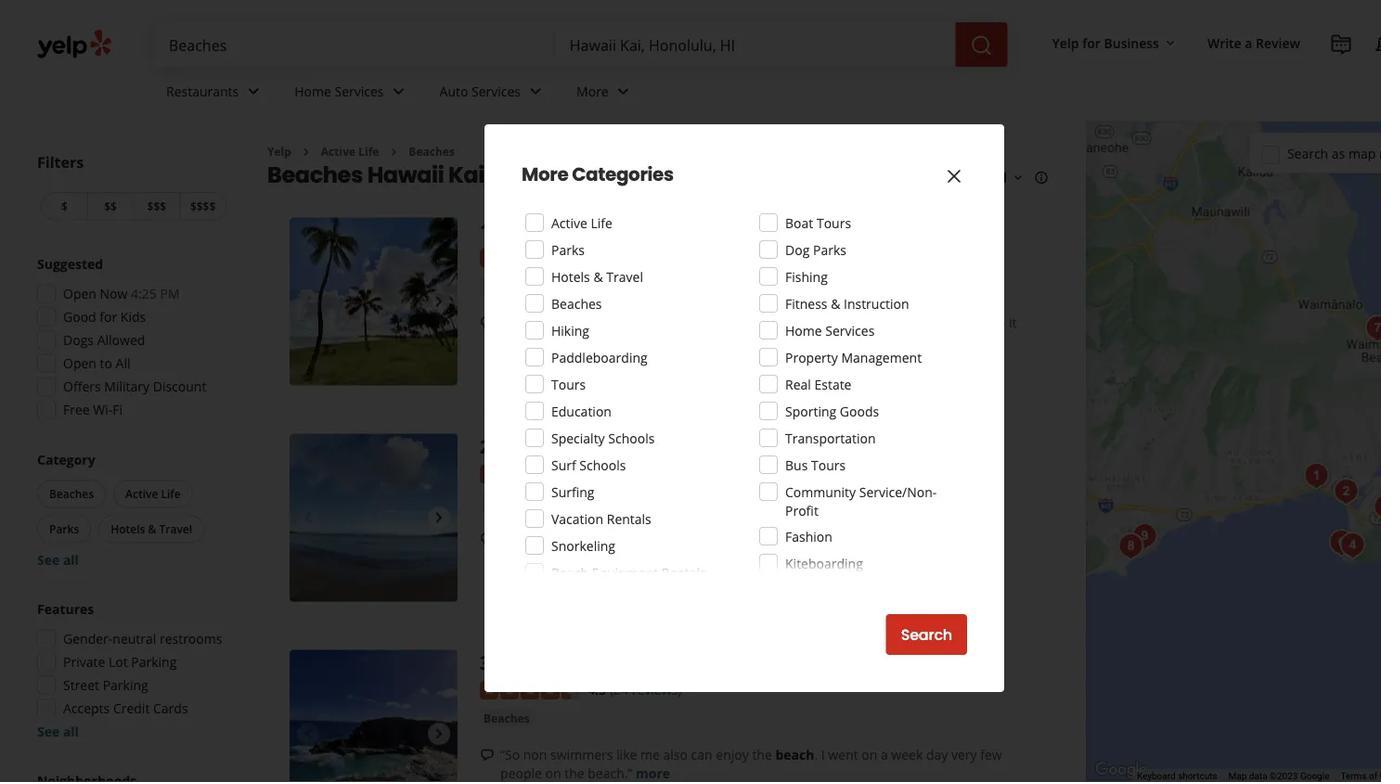 Task type: locate. For each thing, give the bounding box(es) containing it.
1 4.5 from the top
[[588, 248, 606, 266]]

2 horizontal spatial yelp
[[1052, 34, 1079, 51]]

services for home services link
[[335, 82, 384, 100]]

1 vertical spatial next image
[[428, 723, 450, 745]]

fishing
[[785, 268, 828, 285]]

24 chevron down v2 image inside restaurants link
[[242, 80, 265, 102]]

2 horizontal spatial active
[[551, 214, 587, 232]]

people
[[500, 765, 542, 782]]

surf schools
[[551, 456, 626, 474]]

1 vertical spatial for
[[100, 308, 117, 326]]

beaches down category
[[49, 486, 94, 502]]

for for good
[[100, 308, 117, 326]]

shortcuts
[[1178, 771, 1217, 782]]

& down kuliouou beach park
[[594, 268, 603, 285]]

services right the auto
[[472, 82, 521, 100]]

1 vertical spatial 4.5
[[588, 681, 606, 698]]

16 speech v2 image left towel
[[480, 532, 495, 547]]

for for yelp
[[1082, 34, 1101, 51]]

0 vertical spatial reviews)
[[624, 465, 674, 482]]

non
[[523, 746, 547, 764]]

paddleboarding
[[551, 349, 648, 366]]

0 vertical spatial rentals
[[607, 510, 651, 528]]

2 vertical spatial life
[[161, 486, 181, 502]]

1 vertical spatial active
[[551, 214, 587, 232]]

0 vertical spatial kai
[[570, 278, 589, 295]]

all
[[63, 551, 79, 569], [63, 723, 79, 741]]

0 vertical spatial active
[[321, 144, 356, 159]]

24 chevron down v2 image up categories
[[612, 80, 635, 102]]

auto services link
[[425, 67, 562, 121]]

home services inside home services link
[[294, 82, 384, 100]]

0 horizontal spatial services
[[335, 82, 384, 100]]

1 horizontal spatial active life
[[321, 144, 379, 159]]

24 chevron down v2 image inside auto services link
[[524, 80, 547, 102]]

for left business
[[1082, 34, 1101, 51]]

1 vertical spatial hotels & travel
[[111, 522, 192, 537]]

1 vertical spatial hotels
[[111, 522, 145, 537]]

beaches button down 4.3 star rating image
[[480, 493, 533, 512]]

1 previous image from the top
[[297, 290, 319, 313]]

private lot parking
[[63, 653, 177, 671]]

0 horizontal spatial &
[[148, 522, 156, 537]]

beaches up "so at the bottom of page
[[484, 711, 530, 726]]

a down found
[[527, 332, 534, 350]]

None search field
[[154, 22, 1011, 67]]

beaches hawaii kai, honolulu, hi
[[267, 159, 627, 190]]

more up more categories
[[576, 82, 609, 100]]

beaches button for the middle beaches link
[[480, 493, 533, 512]]

kai up this
[[570, 278, 589, 295]]

for
[[1082, 34, 1101, 51], [100, 308, 117, 326]]

24 chevron down v2 image right restaurants
[[242, 80, 265, 102]]

parks down category
[[49, 522, 79, 537]]

1 horizontal spatial hotels & travel
[[551, 268, 643, 285]]

hotels & travel down active life button
[[111, 522, 192, 537]]

1 vertical spatial previous image
[[297, 723, 319, 745]]

schools down the specialty schools
[[580, 456, 626, 474]]

beaches up this
[[551, 295, 602, 312]]

next image for 1
[[428, 290, 450, 313]]

i
[[821, 746, 825, 764]]

see all for features
[[37, 723, 79, 741]]

active down honolulu,
[[551, 214, 587, 232]]

home
[[294, 82, 331, 100], [785, 322, 822, 339]]

2 vertical spatial hawaii
[[541, 494, 581, 512]]

active life button
[[113, 480, 193, 508]]

all
[[116, 355, 130, 372]]

4.5 link left (24
[[588, 679, 606, 699]]

also
[[663, 746, 688, 764]]

1 24 chevron down v2 image from the left
[[242, 80, 265, 102]]

fitness
[[785, 295, 827, 312]]

reviews) right (3
[[624, 465, 674, 482]]

see all down accepts
[[37, 723, 79, 741]]

yelp left business
[[1052, 34, 1079, 51]]

property
[[785, 349, 838, 366]]

because
[[955, 313, 1006, 331]]

yelp left active life link
[[267, 144, 291, 159]]

win left because
[[931, 313, 952, 331]]

1 slideshow element from the top
[[290, 218, 458, 386]]

0 vertical spatial all
[[63, 551, 79, 569]]

0 horizontal spatial home services
[[294, 82, 384, 100]]

1 all from the top
[[63, 551, 79, 569]]

2 vertical spatial more
[[636, 765, 670, 782]]

2 all from the top
[[63, 723, 79, 741]]

for up the dogs allowed
[[100, 308, 117, 326]]

see all up features
[[37, 551, 79, 569]]

1 next image from the top
[[428, 290, 450, 313]]

beaches down the auto
[[409, 144, 455, 159]]

24 chevron down v2 image right auto services
[[524, 80, 547, 102]]

hotels inside more categories dialog
[[551, 268, 590, 285]]

0 horizontal spatial hotels
[[111, 522, 145, 537]]

1 vertical spatial 4.5 link
[[588, 679, 606, 699]]

win
[[906, 313, 927, 331], [931, 313, 952, 331]]

2 horizontal spatial more
[[802, 530, 837, 547]]

1 vertical spatial hawaii kai
[[541, 494, 603, 512]]

1 vertical spatial more
[[802, 530, 837, 547]]

like
[[616, 746, 637, 764]]

24 chevron down v2 image
[[388, 80, 410, 102], [612, 80, 635, 102]]

0 horizontal spatial life
[[161, 486, 181, 502]]

0 vertical spatial 4.5
[[588, 248, 606, 266]]

0 horizontal spatial the
[[565, 765, 584, 782]]

0 vertical spatial hawaii
[[367, 159, 444, 190]]

1 vertical spatial see all
[[37, 723, 79, 741]]

1 vertical spatial open
[[63, 355, 96, 372]]

& inside button
[[148, 522, 156, 537]]

0 horizontal spatial portlock beach image
[[290, 434, 458, 602]]

(24 reviews) link
[[610, 679, 682, 699]]

gender-
[[63, 630, 113, 648]]

rentals down super
[[662, 564, 706, 581]]

2 24 chevron down v2 image from the left
[[612, 80, 635, 102]]

1 see all button from the top
[[37, 551, 79, 569]]

enjoy
[[716, 746, 749, 764]]

open down "dogs"
[[63, 355, 96, 372]]

4.5 down kuliouou beach park
[[588, 248, 606, 266]]

yelp for business button
[[1045, 26, 1185, 59]]

schools up (3 reviews) link
[[608, 429, 655, 447]]

1 horizontal spatial active
[[321, 144, 356, 159]]

24 chevron down v2 image
[[242, 80, 265, 102], [524, 80, 547, 102]]

16 chevron right v2 image for beaches
[[386, 145, 401, 159]]

1 vertical spatial search
[[901, 625, 952, 646]]

0 vertical spatial see
[[37, 551, 60, 569]]

4.5 link down kuliouou beach park
[[588, 246, 606, 266]]

& up out.
[[831, 295, 840, 312]]

hawaii up "i found this beach
[[526, 278, 567, 295]]

active inside more categories dialog
[[551, 214, 587, 232]]

1 vertical spatial to
[[100, 355, 112, 372]]

parks button down category
[[37, 516, 91, 543]]

1 horizontal spatial 24 chevron down v2 image
[[524, 80, 547, 102]]

1 vertical spatial travel
[[159, 522, 192, 537]]

1 horizontal spatial &
[[594, 268, 603, 285]]

yelp left and at the top
[[638, 313, 664, 331]]

24 chevron down v2 image left the auto
[[388, 80, 410, 102]]

1 16 speech v2 image from the top
[[480, 532, 495, 547]]

2 vertical spatial on
[[545, 765, 561, 782]]

schools for specialty schools
[[608, 429, 655, 447]]

1 horizontal spatial it
[[1009, 313, 1017, 331]]

2 16 chevron right v2 image from the left
[[386, 145, 401, 159]]

0 vertical spatial home services
[[294, 82, 384, 100]]

1 vertical spatial active life
[[551, 214, 613, 232]]

more inside "business categories" element
[[576, 82, 609, 100]]

kai down 4.3
[[585, 494, 603, 512]]

24 chevron down v2 image for home services
[[388, 80, 410, 102]]

all down accepts
[[63, 723, 79, 741]]

keyboard
[[1137, 771, 1176, 782]]

all up features
[[63, 551, 79, 569]]

0 horizontal spatial search
[[901, 625, 952, 646]]

1 vertical spatial group
[[33, 451, 230, 569]]

0 vertical spatial hotels
[[551, 268, 590, 285]]

group containing category
[[33, 451, 230, 569]]

0 vertical spatial yelp
[[1052, 34, 1079, 51]]

2 vertical spatial tours
[[811, 456, 846, 474]]

hotels & travel
[[551, 268, 643, 285], [111, 522, 192, 537]]

real
[[785, 375, 811, 393]]

more up kiteboarding
[[802, 530, 837, 547]]

was down ""i"
[[500, 332, 524, 350]]

vacation
[[551, 510, 603, 528]]

1 vertical spatial see all button
[[37, 723, 79, 741]]

1 vertical spatial hawaii
[[526, 278, 567, 295]]

see
[[37, 551, 60, 569], [37, 723, 60, 741]]

more down me
[[636, 765, 670, 782]]

few
[[980, 746, 1002, 764]]

portlock
[[501, 434, 578, 459]]

1 vertical spatial home
[[785, 322, 822, 339]]

real estate
[[785, 375, 852, 393]]

the down 'swimmers' at the left of page
[[565, 765, 584, 782]]

2 24 chevron down v2 image from the left
[[524, 80, 547, 102]]

0 vertical spatial more
[[576, 82, 609, 100]]

4.5 star rating image
[[480, 249, 580, 267], [480, 681, 580, 700]]

1 4.5 link from the top
[[588, 246, 606, 266]]

0 horizontal spatial active
[[125, 486, 158, 502]]

tours down transportation
[[811, 456, 846, 474]]

yelp for yelp for business
[[1052, 34, 1079, 51]]

24 chevron down v2 image inside more link
[[612, 80, 635, 102]]

open to all
[[63, 355, 130, 372]]

the inside '. i went on a week day very few people on the beach."'
[[565, 765, 584, 782]]

1 open from the top
[[63, 285, 96, 303]]

1 horizontal spatial on
[[619, 313, 635, 331]]

more link down me
[[636, 765, 670, 782]]

more link right nice..."
[[581, 332, 615, 350]]

1 24 chevron down v2 image from the left
[[388, 80, 410, 102]]

nice..."
[[538, 332, 578, 350]]

0 vertical spatial active life
[[321, 144, 379, 159]]

see for category
[[37, 551, 60, 569]]

services down fitness & instruction
[[825, 322, 875, 339]]

1 vertical spatial see
[[37, 723, 60, 741]]

yelp inside button
[[1052, 34, 1079, 51]]

week
[[891, 746, 923, 764]]

16 speech v2 image for 2
[[480, 532, 495, 547]]

beach inside more categories dialog
[[551, 564, 588, 581]]

a inside '. i went on a week day very few people on the beach."'
[[881, 746, 888, 764]]

1 vertical spatial rentals
[[662, 564, 706, 581]]

1 horizontal spatial home services
[[785, 322, 875, 339]]

data
[[1249, 771, 1268, 782]]

2 4.5 link from the top
[[588, 679, 606, 699]]

on up paddleboarding
[[619, 313, 635, 331]]

portlock beach image
[[290, 434, 458, 602], [1328, 473, 1365, 510]]

2 vertical spatial active life
[[125, 486, 181, 502]]

previous image
[[297, 290, 319, 313], [297, 723, 319, 745]]

16 chevron right v2 image for active life
[[299, 145, 314, 159]]

yelp inside "on yelp and we decided to try it out. this was a win win because it was a nice...""
[[638, 313, 664, 331]]

beaches inside more categories dialog
[[551, 295, 602, 312]]

2 previous image from the top
[[297, 723, 319, 745]]

16 chevron right v2 image right yelp link
[[299, 145, 314, 159]]

map
[[1228, 771, 1247, 782]]

search for search as map m
[[1287, 145, 1328, 162]]

more for 1
[[581, 332, 615, 350]]

24 chevron down v2 image for more
[[612, 80, 635, 102]]

active
[[321, 144, 356, 159], [551, 214, 587, 232], [125, 486, 158, 502]]

swimmers
[[550, 746, 613, 764]]

active life down more categories
[[551, 214, 613, 232]]

open for open now 4:25 pm
[[63, 285, 96, 303]]

hotels & travel inside button
[[111, 522, 192, 537]]

2 4.5 from the top
[[588, 681, 606, 698]]

beaches button up "so at the bottom of page
[[480, 709, 533, 728]]

24 chevron down v2 image inside home services link
[[388, 80, 410, 102]]

2 win from the left
[[931, 313, 952, 331]]

to left the try
[[766, 313, 779, 331]]

transportation
[[785, 429, 876, 447]]

life up hotels & travel button at the left bottom of the page
[[161, 486, 181, 502]]

it right because
[[1009, 313, 1017, 331]]

2 see all button from the top
[[37, 723, 79, 741]]

1 horizontal spatial parks button
[[480, 277, 519, 295]]

0 horizontal spatial 24 chevron down v2 image
[[242, 80, 265, 102]]

0 vertical spatial open
[[63, 285, 96, 303]]

slideshow element
[[290, 218, 458, 386], [290, 434, 458, 602], [290, 650, 458, 782]]

on right went
[[862, 746, 877, 764]]

1 vertical spatial tours
[[551, 375, 586, 393]]

travel down active life button
[[159, 522, 192, 537]]

2 see all from the top
[[37, 723, 79, 741]]

previous image
[[297, 507, 319, 529]]

dog parks
[[785, 241, 846, 258]]

next image for 3
[[428, 723, 450, 745]]

home services
[[294, 82, 384, 100], [785, 322, 875, 339]]

4.5 star rating image down kuliouou at the left top
[[480, 249, 580, 267]]

2 slideshow element from the top
[[290, 434, 458, 602]]

beaches link up "so at the bottom of page
[[480, 709, 533, 728]]

0 horizontal spatial was
[[500, 332, 524, 350]]

write
[[1207, 34, 1242, 51]]

category
[[37, 451, 95, 469]]

beach
[[589, 218, 645, 243], [583, 434, 640, 459], [505, 530, 544, 547], [551, 564, 588, 581]]

2 see from the top
[[37, 723, 60, 741]]

home services inside more categories dialog
[[785, 322, 875, 339]]

hotels
[[551, 268, 590, 285], [111, 522, 145, 537]]

keyboard shortcuts
[[1137, 771, 1217, 782]]

active up hotels & travel button at the left bottom of the page
[[125, 486, 158, 502]]

map data ©2023 google
[[1228, 771, 1330, 782]]

16 speech v2 image left "so at the bottom of page
[[480, 748, 495, 763]]

more for more categories
[[522, 161, 568, 187]]

beach down snorkeling
[[551, 564, 588, 581]]

for inside button
[[1082, 34, 1101, 51]]

2 4.5 star rating image from the top
[[480, 681, 580, 700]]

hawaii kai up towel
[[541, 494, 603, 512]]

more inside dialog
[[522, 161, 568, 187]]

1 horizontal spatial life
[[358, 144, 379, 159]]

home services up active life link
[[294, 82, 384, 100]]

to left all
[[100, 355, 112, 372]]

1 horizontal spatial portlock beach image
[[1328, 473, 1365, 510]]

0 horizontal spatial to
[[100, 355, 112, 372]]

hotels down active life button
[[111, 522, 145, 537]]

0 horizontal spatial 24 chevron down v2 image
[[388, 80, 410, 102]]

1 vertical spatial home services
[[785, 322, 875, 339]]

1 horizontal spatial more link
[[636, 765, 670, 782]]

travel down kuliouou beach park
[[606, 268, 643, 285]]

hawaii up towel
[[541, 494, 581, 512]]

portlock beach image inside 'map' region
[[1328, 473, 1365, 510]]

previous image for 3
[[297, 723, 319, 745]]

discount
[[153, 378, 206, 395]]

1 see from the top
[[37, 551, 60, 569]]

beach left towel
[[505, 530, 544, 547]]

a left week
[[881, 746, 888, 764]]

0 vertical spatial next image
[[428, 290, 450, 313]]

services for auto services link
[[472, 82, 521, 100]]

0 vertical spatial slideshow element
[[290, 218, 458, 386]]

active right yelp link
[[321, 144, 356, 159]]

1 16 chevron right v2 image from the left
[[299, 145, 314, 159]]

hawaii for 1
[[526, 278, 567, 295]]

active inside active life button
[[125, 486, 158, 502]]

more right nice..."
[[581, 332, 615, 350]]

"i found this beach
[[500, 313, 616, 331]]

parks button up ""i"
[[480, 277, 519, 295]]

2 horizontal spatial more link
[[802, 530, 837, 547]]

1 vertical spatial slideshow element
[[290, 434, 458, 602]]

$
[[61, 199, 68, 214]]

1 vertical spatial all
[[63, 723, 79, 741]]

reviews) for 2
[[624, 465, 674, 482]]

. i went on a week day very few people on the beach."
[[500, 746, 1002, 782]]

honolulu,
[[495, 159, 601, 190]]

hotels & travel down kuliouou beach park
[[551, 268, 643, 285]]

0 horizontal spatial it
[[802, 313, 810, 331]]

close image
[[943, 165, 965, 188]]

2 open from the top
[[63, 355, 96, 372]]

1 horizontal spatial yelp
[[638, 313, 664, 331]]

parks up this
[[551, 241, 585, 258]]

0 horizontal spatial more
[[581, 332, 615, 350]]

group
[[32, 255, 230, 425], [33, 451, 230, 569], [32, 600, 230, 741]]

home down fitness on the top of page
[[785, 322, 822, 339]]

a down the instruction
[[895, 313, 903, 331]]

auto
[[440, 82, 468, 100]]

hawaii kai
[[526, 278, 589, 295], [541, 494, 603, 512]]

1 vertical spatial was
[[500, 332, 524, 350]]

google
[[1300, 771, 1330, 782]]

see all for category
[[37, 551, 79, 569]]

next image
[[428, 507, 450, 529]]

tours up education
[[551, 375, 586, 393]]

2 vertical spatial active
[[125, 486, 158, 502]]

hawaii kai for kuliouou
[[526, 278, 589, 295]]

4.5 star rating image down 3
[[480, 681, 580, 700]]

sporting
[[785, 402, 836, 420]]

map
[[1349, 145, 1376, 162]]

3 slideshow element from the top
[[290, 650, 458, 782]]

hawaii
[[367, 159, 444, 190], [526, 278, 567, 295], [541, 494, 581, 512]]

is
[[651, 530, 661, 547]]

more
[[576, 82, 609, 100], [522, 161, 568, 187]]

search
[[1287, 145, 1328, 162], [901, 625, 952, 646]]

home inside more categories dialog
[[785, 322, 822, 339]]

1 horizontal spatial to
[[766, 313, 779, 331]]

m
[[1379, 145, 1381, 162]]

see all button down accepts
[[37, 723, 79, 741]]

to inside group
[[100, 355, 112, 372]]

1 horizontal spatial win
[[931, 313, 952, 331]]

home inside "business categories" element
[[294, 82, 331, 100]]

search inside button
[[901, 625, 952, 646]]

16 chevron right v2 image right active life link
[[386, 145, 401, 159]]

tours for boat tours
[[817, 214, 851, 232]]

snorkeling
[[551, 537, 615, 555]]

the
[[752, 746, 772, 764], [565, 765, 584, 782]]

beach."
[[588, 765, 632, 782]]

fi
[[113, 401, 123, 419]]

hawaii kai up "i found this beach
[[526, 278, 589, 295]]

beach up (3
[[583, 434, 640, 459]]

me
[[640, 746, 660, 764]]

life down more categories
[[591, 214, 613, 232]]

rentals up estate
[[607, 510, 651, 528]]

16 chevron right v2 image
[[299, 145, 314, 159], [386, 145, 401, 159]]

16 speech v2 image
[[480, 532, 495, 547], [480, 748, 495, 763]]

allowed
[[97, 331, 145, 349]]

16 chevron down v2 image
[[1163, 36, 1178, 51]]

active life
[[321, 144, 379, 159], [551, 214, 613, 232], [125, 486, 181, 502]]

previous image for 1
[[297, 290, 319, 313]]

1 horizontal spatial travel
[[606, 268, 643, 285]]

2 16 speech v2 image from the top
[[480, 748, 495, 763]]

home up active life link
[[294, 82, 331, 100]]

hiking
[[551, 322, 589, 339]]

1 vertical spatial yelp
[[267, 144, 291, 159]]

kids
[[121, 308, 146, 326]]

2 vertical spatial yelp
[[638, 313, 664, 331]]

education
[[551, 402, 612, 420]]

0 vertical spatial on
[[619, 313, 635, 331]]

16 info v2 image
[[1034, 171, 1049, 185]]

active life down home services link
[[321, 144, 379, 159]]

pm
[[160, 285, 180, 303]]

beach left i
[[775, 746, 814, 764]]

dog
[[785, 241, 810, 258]]

next image
[[428, 290, 450, 313], [428, 723, 450, 745]]

private
[[63, 653, 105, 671]]

home services down fitness & instruction
[[785, 322, 875, 339]]

1 vertical spatial reviews)
[[632, 681, 682, 698]]

life inside active life button
[[161, 486, 181, 502]]

0 vertical spatial hawaii kai
[[526, 278, 589, 295]]

bus tours
[[785, 456, 846, 474]]

0 vertical spatial the
[[752, 746, 772, 764]]

services up active life link
[[335, 82, 384, 100]]

travel inside button
[[159, 522, 192, 537]]

more up kuliouou at the left top
[[522, 161, 568, 187]]

active life up hotels & travel button at the left bottom of the page
[[125, 486, 181, 502]]

2 next image from the top
[[428, 723, 450, 745]]

keyboard shortcuts button
[[1137, 770, 1217, 782]]

1 see all from the top
[[37, 551, 79, 569]]

parking down gender-neutral restrooms
[[131, 653, 177, 671]]

16 speech v2 image
[[480, 315, 495, 330]]

1 vertical spatial beaches link
[[480, 493, 533, 512]]

life inside more categories dialog
[[591, 214, 613, 232]]

active life inside more categories dialog
[[551, 214, 613, 232]]

win down the instruction
[[906, 313, 927, 331]]

surfing
[[551, 483, 595, 501]]

2 it from the left
[[1009, 313, 1017, 331]]

1 horizontal spatial beach
[[775, 746, 814, 764]]

slideshow element for portlock
[[290, 434, 458, 602]]

waimanalo beach image
[[1359, 310, 1381, 347]]

2 horizontal spatial active life
[[551, 214, 613, 232]]

beach right this
[[577, 313, 616, 331]]

2 horizontal spatial life
[[591, 214, 613, 232]]



Task type: describe. For each thing, give the bounding box(es) containing it.
review
[[1256, 34, 1300, 51]]

cards
[[153, 700, 188, 717]]

$$$ button
[[133, 192, 179, 220]]

try
[[782, 313, 798, 331]]

.
[[814, 746, 818, 764]]

2
[[480, 434, 491, 459]]

restaurants
[[166, 82, 239, 100]]

boat
[[785, 214, 813, 232]]

google image
[[1091, 758, 1152, 782]]

1 vertical spatial on
[[862, 746, 877, 764]]

kuliouou beach park
[[501, 218, 693, 243]]

to inside "on yelp and we decided to try it out. this was a win win because it was a nice...""
[[766, 313, 779, 331]]

4.3
[[588, 465, 606, 482]]

more for 3
[[636, 765, 670, 782]]

16 speech v2 image for 3
[[480, 748, 495, 763]]

0 vertical spatial beach
[[577, 313, 616, 331]]

auto services
[[440, 82, 521, 100]]

schools for surf schools
[[580, 456, 626, 474]]

more link for 3
[[636, 765, 670, 782]]

more for more
[[576, 82, 609, 100]]

u
[[1380, 771, 1381, 782]]

black point image
[[1112, 528, 1150, 565]]

beaches down home services link
[[267, 159, 363, 190]]

yelp for yelp link
[[267, 144, 291, 159]]

specialty
[[551, 429, 605, 447]]

beaches down 4.3 star rating image
[[484, 494, 530, 510]]

this
[[840, 313, 865, 331]]

1 it from the left
[[802, 313, 810, 331]]

see all button for category
[[37, 551, 79, 569]]

2 horizontal spatial &
[[831, 295, 840, 312]]

0 vertical spatial beaches link
[[409, 144, 455, 159]]

as
[[1332, 145, 1345, 162]]

surf
[[551, 456, 576, 474]]

terms
[[1341, 771, 1367, 782]]

decided
[[715, 313, 763, 331]]

$$$$
[[190, 199, 216, 214]]

now
[[100, 285, 128, 303]]

beaches button for the bottom beaches link
[[480, 709, 533, 728]]

towel
[[548, 530, 581, 547]]

day
[[926, 746, 948, 764]]

free wi-fi
[[63, 401, 123, 419]]

search button
[[886, 614, 967, 655]]

more link
[[562, 67, 649, 121]]

4.3 star rating image
[[480, 465, 580, 484]]

0 vertical spatial life
[[358, 144, 379, 159]]

neutral
[[113, 630, 156, 648]]

parks up ""i"
[[484, 278, 515, 293]]

4.5 for 4.5 link corresponding to 2nd 4.5 star rating image from the top
[[588, 681, 606, 698]]

1 vertical spatial parking
[[103, 677, 148, 694]]

search image
[[970, 34, 993, 57]]

kai for kuliouou
[[570, 278, 589, 295]]

24 chevron down v2 image for auto services
[[524, 80, 547, 102]]

credit
[[113, 700, 150, 717]]

hunakai beach image
[[1126, 518, 1163, 555]]

reviews) for 3
[[632, 681, 682, 698]]

filters
[[37, 152, 84, 172]]

all for category
[[63, 551, 79, 569]]

1 horizontal spatial the
[[752, 746, 772, 764]]

business
[[1104, 34, 1159, 51]]

hotels & travel button
[[99, 516, 204, 543]]

2 vertical spatial beaches link
[[480, 709, 533, 728]]

active life inside active life button
[[125, 486, 181, 502]]

can
[[691, 746, 712, 764]]

fashion
[[785, 528, 832, 545]]

(3
[[610, 465, 621, 482]]

bus
[[785, 456, 808, 474]]

china walls image
[[1323, 524, 1360, 562]]

1 win from the left
[[906, 313, 927, 331]]

real
[[584, 530, 607, 547]]

0 horizontal spatial parks button
[[37, 516, 91, 543]]

$$$
[[147, 199, 166, 214]]

super
[[664, 530, 699, 547]]

kuliouou beach park image
[[1298, 458, 1335, 495]]

0 vertical spatial parks button
[[480, 277, 519, 295]]

community service/non- profit
[[785, 483, 937, 519]]

4.5 link for 2nd 4.5 star rating image from the top
[[588, 679, 606, 699]]

see all button for features
[[37, 723, 79, 741]]

kuliouou beach park link
[[501, 218, 693, 243]]

parks inside group
[[49, 522, 79, 537]]

1 horizontal spatial was
[[868, 313, 892, 331]]

kuliouou
[[501, 218, 584, 243]]

instruction
[[844, 295, 909, 312]]

gender-neutral restrooms
[[63, 630, 222, 648]]

kuliouou beach park image
[[290, 218, 458, 386]]

hotels & travel inside more categories dialog
[[551, 268, 643, 285]]

portlock beach
[[501, 434, 640, 459]]

slideshow element for kuliouou
[[290, 218, 458, 386]]

1 4.5 star rating image from the top
[[480, 249, 580, 267]]

group containing features
[[32, 600, 230, 741]]

(3 reviews)
[[610, 465, 674, 482]]

all for features
[[63, 723, 79, 741]]

0 vertical spatial &
[[594, 268, 603, 285]]

0 vertical spatial parking
[[131, 653, 177, 671]]

beach left park
[[589, 218, 645, 243]]

lot
[[109, 653, 128, 671]]

$$ button
[[87, 192, 133, 220]]

yelp for business
[[1052, 34, 1159, 51]]

parks down boat tours
[[813, 241, 846, 258]]

categories
[[572, 161, 674, 187]]

free
[[63, 401, 90, 419]]

$ button
[[41, 192, 87, 220]]

4.5 for 4.5 link related to second 4.5 star rating image from the bottom
[[588, 248, 606, 266]]

terms of u link
[[1341, 771, 1381, 782]]

4:25
[[131, 285, 157, 303]]

search for search
[[901, 625, 952, 646]]

(3 reviews) link
[[610, 463, 674, 483]]

1 vertical spatial more link
[[802, 530, 837, 547]]

"i
[[500, 313, 509, 331]]

open for open to all
[[63, 355, 96, 372]]

boat tours
[[785, 214, 851, 232]]

travel inside more categories dialog
[[606, 268, 643, 285]]

hanauma bay nature preserve image
[[1368, 489, 1381, 526]]

home services link
[[280, 67, 425, 121]]

on yelp and we decided to try it out. this was a win win because it was a nice..."
[[500, 313, 1017, 350]]

hi
[[605, 159, 627, 190]]

very
[[951, 746, 977, 764]]

and
[[668, 313, 691, 331]]

see for features
[[37, 723, 60, 741]]

notifications image
[[1375, 33, 1381, 56]]

we
[[694, 313, 712, 331]]

property management
[[785, 349, 922, 366]]

this
[[551, 313, 573, 331]]

map region
[[963, 2, 1381, 782]]

projects image
[[1330, 33, 1352, 56]]

search as map m
[[1287, 145, 1381, 162]]

sporting goods
[[785, 402, 879, 420]]

24 chevron down v2 image for restaurants
[[242, 80, 265, 102]]

spitting caves image
[[1334, 527, 1371, 564]]

group containing suggested
[[32, 255, 230, 425]]

on inside "on yelp and we decided to try it out. this was a win win because it was a nice...""
[[619, 313, 635, 331]]

yelp link
[[267, 144, 291, 159]]

kiteboarding
[[785, 555, 863, 572]]

services inside more categories dialog
[[825, 322, 875, 339]]

more categories
[[522, 161, 674, 187]]

4.5 link for second 4.5 star rating image from the bottom
[[588, 246, 606, 266]]

kai for portlock
[[585, 494, 603, 512]]

business categories element
[[151, 67, 1381, 121]]

tours for bus tours
[[811, 456, 846, 474]]

user actions element
[[1037, 23, 1381, 137]]

hotels inside button
[[111, 522, 145, 537]]

street parking
[[63, 677, 148, 694]]

more link for 1
[[581, 332, 615, 350]]

found
[[512, 313, 548, 331]]

0 horizontal spatial on
[[545, 765, 561, 782]]

specialty schools
[[551, 429, 655, 447]]

hawaii for 2
[[541, 494, 581, 512]]

$$$$ button
[[179, 192, 226, 220]]

0 horizontal spatial rentals
[[607, 510, 651, 528]]

estate
[[611, 530, 648, 547]]

restaurants link
[[151, 67, 280, 121]]

hawaii kai for portlock
[[541, 494, 603, 512]]

"so non swimmers like me also can enjoy the beach
[[500, 746, 814, 764]]

wi-
[[93, 401, 113, 419]]

offers military discount
[[63, 378, 206, 395]]

equipment
[[592, 564, 658, 581]]

beaches button down category
[[37, 480, 106, 508]]

a right write
[[1245, 34, 1253, 51]]

cockroach cove image
[[290, 650, 458, 782]]

beach equipment rentals
[[551, 564, 706, 581]]

more categories dialog
[[0, 0, 1381, 782]]



Task type: vqa. For each thing, say whether or not it's contained in the screenshot.
Groups to the bottom
no



